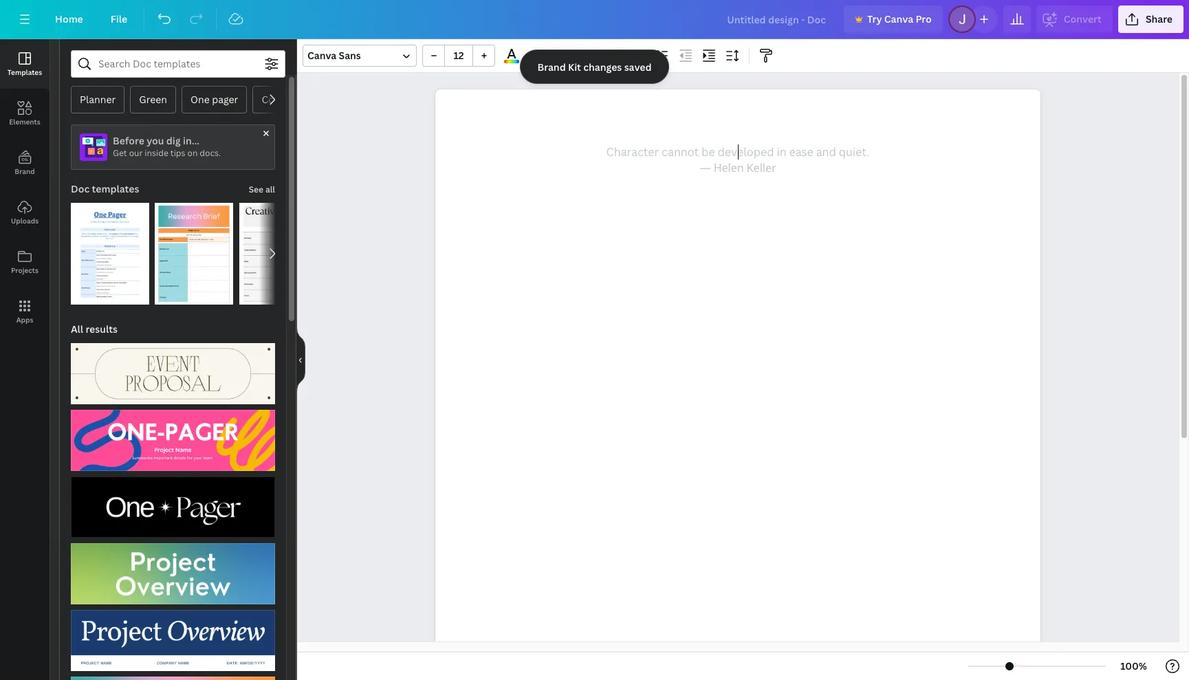 Task type: locate. For each thing, give the bounding box(es) containing it.
1 horizontal spatial canva
[[885, 12, 914, 25]]

on
[[188, 147, 198, 159]]

get
[[113, 147, 127, 159]]

before
[[113, 134, 144, 147]]

saved
[[625, 60, 652, 73]]

100% button
[[1112, 656, 1157, 678]]

project overview/one-pager professional docs banner in blue white traditional corporate style image
[[71, 611, 275, 672]]

brand left kit
[[538, 60, 566, 73]]

see all button
[[248, 175, 277, 203]]

pager
[[212, 93, 238, 106]]

group
[[423, 45, 496, 67]]

main menu bar
[[0, 0, 1190, 39]]

100%
[[1121, 660, 1148, 673]]

cover
[[262, 93, 289, 106]]

projects button
[[0, 237, 50, 287]]

canva inside button
[[885, 12, 914, 25]]

1 horizontal spatial brand
[[538, 60, 566, 73]]

1 vertical spatial brand
[[15, 167, 35, 176]]

brand
[[538, 60, 566, 73], [15, 167, 35, 176]]

canva
[[885, 12, 914, 25], [308, 49, 337, 62]]

research brief docs banner in orange teal pink soft pastels style image
[[71, 678, 275, 681]]

in...
[[183, 134, 200, 147]]

canva inside popup button
[[308, 49, 337, 62]]

green
[[139, 93, 167, 106]]

canva sans
[[308, 49, 361, 62]]

one pager button
[[182, 86, 247, 114]]

tips
[[170, 147, 186, 159]]

green button
[[130, 86, 176, 114]]

brand button
[[0, 138, 50, 188]]

sans
[[339, 49, 361, 62]]

one pager
[[191, 93, 238, 106]]

templates
[[92, 182, 139, 195]]

brand inside button
[[15, 167, 35, 176]]

one pager doc in black and white blue light blue classic professional style group
[[71, 195, 150, 305]]

0 vertical spatial brand
[[538, 60, 566, 73]]

brand up uploads button
[[15, 167, 35, 176]]

see all
[[249, 184, 275, 195]]

templates
[[7, 67, 42, 77]]

canva right try
[[885, 12, 914, 25]]

project overview/one-pager professional docs banner in pink dark blue yellow playful abstract style group
[[71, 402, 275, 472]]

all
[[266, 184, 275, 195]]

templates button
[[0, 39, 50, 89]]

canva sans button
[[303, 45, 417, 67]]

try canva pro
[[868, 12, 932, 25]]

1 vertical spatial canva
[[308, 49, 337, 62]]

brand for brand
[[15, 167, 35, 176]]

0 horizontal spatial canva
[[308, 49, 337, 62]]

letter
[[292, 93, 317, 106]]

None text field
[[436, 89, 1041, 681]]

color range image
[[505, 60, 519, 63]]

before you dig in... get our inside tips on docs.
[[113, 134, 221, 159]]

creative brief doc in black and white grey editorial style group
[[239, 203, 318, 305]]

convert button
[[1037, 6, 1113, 33]]

canva left sans
[[308, 49, 337, 62]]

creative brief doc in black and white grey editorial style image
[[239, 203, 318, 305]]

our
[[129, 147, 143, 159]]

all results
[[71, 323, 118, 336]]

Design title text field
[[717, 6, 839, 33]]

one
[[191, 93, 210, 106]]

0 vertical spatial canva
[[885, 12, 914, 25]]

0 horizontal spatial brand
[[15, 167, 35, 176]]



Task type: describe. For each thing, give the bounding box(es) containing it.
file
[[111, 12, 127, 25]]

all
[[71, 323, 83, 336]]

results
[[86, 323, 118, 336]]

research brief doc in orange teal pink soft pastels style image
[[155, 203, 234, 305]]

apps button
[[0, 287, 50, 337]]

doc
[[71, 182, 90, 195]]

side panel tab list
[[0, 39, 50, 337]]

elements
[[9, 117, 40, 127]]

changes
[[584, 60, 622, 73]]

docs.
[[200, 147, 221, 159]]

convert
[[1065, 12, 1102, 25]]

dig
[[166, 134, 181, 147]]

project overview/one-pager professional docs banner in black white sleek monochrome style image
[[71, 477, 275, 538]]

research brief docs banner in orange teal pink soft pastels style group
[[71, 669, 275, 681]]

file button
[[100, 6, 138, 33]]

Search Doc templates search field
[[98, 51, 258, 77]]

elements button
[[0, 89, 50, 138]]

projects
[[11, 266, 39, 275]]

project overview docs banner in light green blue vibrant professional style image
[[71, 544, 275, 605]]

home link
[[44, 6, 94, 33]]

see
[[249, 184, 264, 195]]

project overview/one-pager professional docs banner in blue white traditional corporate style group
[[71, 602, 275, 672]]

home
[[55, 12, 83, 25]]

cover letter
[[262, 93, 317, 106]]

cover letter button
[[253, 86, 326, 114]]

uploads
[[11, 216, 39, 226]]

you
[[147, 134, 164, 147]]

try
[[868, 12, 883, 25]]

doc templates button
[[70, 175, 141, 203]]

doc templates
[[71, 182, 139, 195]]

inside
[[145, 147, 168, 159]]

research brief doc in orange teal pink soft pastels style group
[[155, 195, 234, 305]]

share button
[[1119, 6, 1184, 33]]

one pager doc in black and white blue light blue classic professional style image
[[71, 203, 150, 305]]

brand kit changes saved
[[538, 60, 652, 73]]

event/business proposal professional docs banner in beige dark brown warm classic style group
[[71, 335, 275, 405]]

share
[[1147, 12, 1173, 25]]

planner
[[80, 93, 116, 106]]

planner button
[[71, 86, 125, 114]]

project overview/one-pager professional docs banner in black white sleek monochrome style group
[[71, 469, 275, 538]]

uploads button
[[0, 188, 50, 237]]

– – number field
[[449, 49, 469, 62]]

kit
[[568, 60, 582, 73]]

project overview docs banner in light green blue vibrant professional style group
[[71, 536, 275, 605]]

try canva pro button
[[844, 6, 943, 33]]

pro
[[916, 12, 932, 25]]

brand for brand kit changes saved
[[538, 60, 566, 73]]

project overview/one-pager professional docs banner in pink dark blue yellow playful abstract style image
[[71, 410, 275, 472]]

event/business proposal professional docs banner in beige dark brown warm classic style image
[[71, 343, 275, 405]]

hide image
[[297, 327, 306, 393]]

apps
[[16, 315, 33, 325]]



Task type: vqa. For each thing, say whether or not it's contained in the screenshot.
the One pager button
yes



